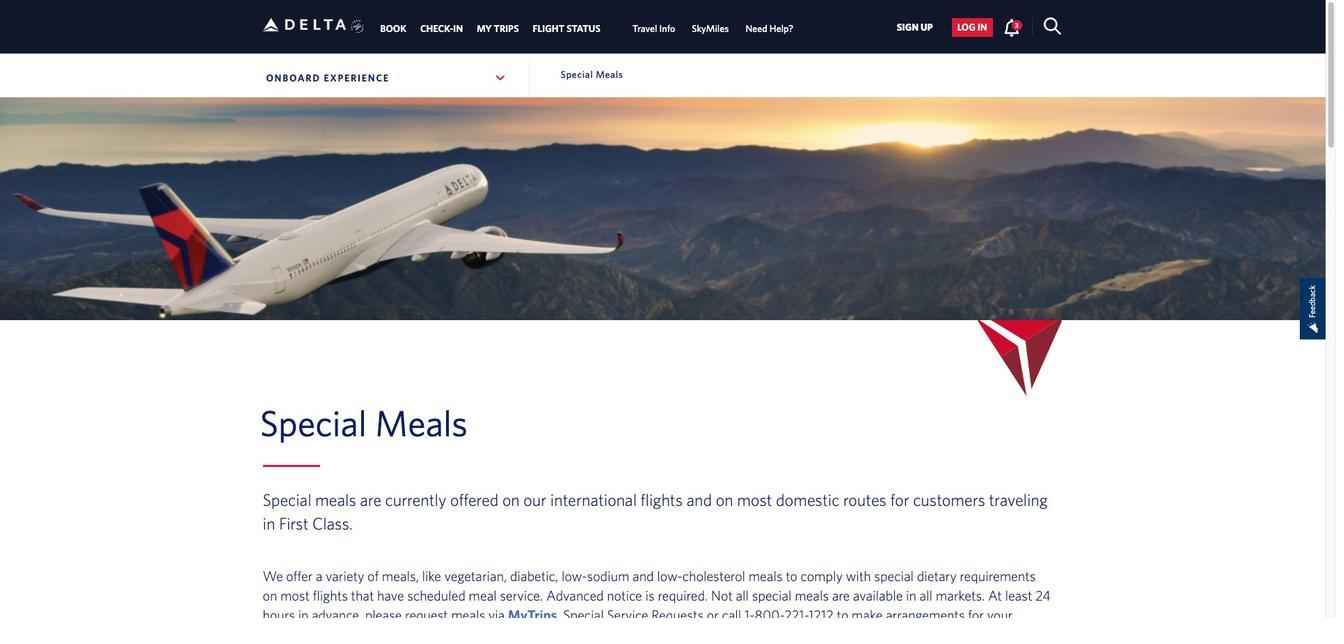 Task type: vqa. For each thing, say whether or not it's contained in the screenshot.
the left Cards
no



Task type: describe. For each thing, give the bounding box(es) containing it.
via
[[489, 607, 505, 618]]

hours
[[263, 607, 295, 618]]

vegetarian,
[[444, 568, 507, 584]]

meals left to
[[749, 568, 783, 584]]

special meals are currently offered on our international flights and on most domestic routes for customers traveling in first class.
[[263, 490, 1048, 533]]

are inside we offer a variety of meals, like vegetarian, diabetic, low-sodium and low-cholesterol meals to comply with special dietary requirements on most flights that have scheduled meal service. advanced notice is required. not all special meals are available in all markets. at least 24 hours in advance, please request meals via
[[832, 588, 850, 604]]

1 horizontal spatial special meals
[[561, 69, 623, 80]]

for
[[891, 490, 909, 510]]

in inside button
[[978, 22, 987, 33]]

have
[[377, 588, 404, 604]]

class.
[[312, 514, 353, 533]]

special meals main content
[[0, 401, 1326, 618]]

diabetic,
[[510, 568, 558, 584]]

currently
[[385, 490, 446, 510]]

our
[[524, 490, 547, 510]]

meals inside main content
[[375, 402, 468, 443]]

special meals inside special meals main content
[[260, 402, 468, 443]]

of
[[367, 568, 379, 584]]

requirements
[[960, 568, 1036, 584]]

1 vertical spatial special
[[260, 402, 367, 443]]

comply
[[801, 568, 843, 584]]

is
[[645, 588, 655, 604]]

we offer a variety of meals, like vegetarian, diabetic, low-sodium and low-cholesterol meals to comply with special dietary requirements on most flights that have scheduled meal service. advanced notice is required. not all special meals are available in all markets. at least 24 hours in advance, please request meals via
[[263, 568, 1051, 618]]

at
[[988, 588, 1002, 604]]

in right available at the right bottom of page
[[906, 588, 917, 604]]

available
[[853, 588, 903, 604]]

are inside the special meals are currently offered on our international flights and on most domestic routes for customers traveling in first class.
[[360, 490, 381, 510]]

international
[[550, 490, 637, 510]]

my trips
[[477, 23, 519, 34]]

traveling
[[989, 490, 1048, 510]]

1 horizontal spatial special
[[874, 568, 914, 584]]

a
[[316, 568, 323, 584]]

0 horizontal spatial special
[[752, 588, 792, 604]]

not
[[711, 588, 733, 604]]

info
[[659, 23, 675, 34]]

special inside the special meals are currently offered on our international flights and on most domestic routes for customers traveling in first class.
[[263, 490, 312, 510]]

24
[[1036, 588, 1051, 604]]

offer
[[286, 568, 313, 584]]

we
[[263, 568, 283, 584]]

onboard experience
[[266, 72, 390, 84]]

sodium
[[587, 568, 630, 584]]

and inside we offer a variety of meals, like vegetarian, diabetic, low-sodium and low-cholesterol meals to comply with special dietary requirements on most flights that have scheduled meal service. advanced notice is required. not all special meals are available in all markets. at least 24 hours in advance, please request meals via
[[633, 568, 654, 584]]

on inside we offer a variety of meals, like vegetarian, diabetic, low-sodium and low-cholesterol meals to comply with special dietary requirements on most flights that have scheduled meal service. advanced notice is required. not all special meals are available in all markets. at least 24 hours in advance, please request meals via
[[263, 588, 277, 604]]

travel info
[[633, 23, 675, 34]]

2 horizontal spatial on
[[716, 490, 733, 510]]

required.
[[658, 588, 708, 604]]

book
[[380, 23, 406, 34]]

flight
[[533, 23, 565, 34]]

status
[[567, 23, 601, 34]]

1 all from the left
[[736, 588, 749, 604]]

advance,
[[312, 607, 362, 618]]

log
[[957, 22, 976, 33]]

dietary
[[917, 568, 957, 584]]

2 all from the left
[[920, 588, 933, 604]]

delta air lines image
[[263, 3, 346, 47]]

flight status
[[533, 23, 601, 34]]

my trips link
[[477, 16, 519, 41]]

most inside the special meals are currently offered on our international flights and on most domestic routes for customers traveling in first class.
[[737, 490, 772, 510]]

help?
[[770, 23, 794, 34]]



Task type: locate. For each thing, give the bounding box(es) containing it.
1 horizontal spatial on
[[502, 490, 520, 510]]

log in
[[957, 22, 987, 33]]

are
[[360, 490, 381, 510], [832, 588, 850, 604]]

cholesterol
[[683, 568, 745, 584]]

my
[[477, 23, 492, 34]]

meals down comply at the right of the page
[[795, 588, 829, 604]]

tab list containing book
[[373, 1, 802, 51]]

skyteam image
[[351, 5, 364, 48]]

onboard experience button
[[263, 61, 510, 95]]

least
[[1005, 588, 1032, 604]]

are down with
[[832, 588, 850, 604]]

in right log
[[978, 22, 987, 33]]

domestic
[[776, 490, 840, 510]]

check-
[[420, 23, 453, 34]]

scheduled
[[407, 588, 466, 604]]

sign up
[[897, 22, 933, 33]]

in
[[978, 22, 987, 33], [263, 514, 275, 533], [906, 588, 917, 604], [298, 607, 309, 618]]

skymiles link
[[692, 16, 729, 41]]

0 horizontal spatial all
[[736, 588, 749, 604]]

most inside we offer a variety of meals, like vegetarian, diabetic, low-sodium and low-cholesterol meals to comply with special dietary requirements on most flights that have scheduled meal service. advanced notice is required. not all special meals are available in all markets. at least 24 hours in advance, please request meals via
[[280, 588, 310, 604]]

meals down meal
[[451, 607, 485, 618]]

customers
[[913, 490, 985, 510]]

0 horizontal spatial meals
[[375, 402, 468, 443]]

all
[[736, 588, 749, 604], [920, 588, 933, 604]]

1 vertical spatial and
[[633, 568, 654, 584]]

0 vertical spatial most
[[737, 490, 772, 510]]

and inside the special meals are currently offered on our international flights and on most domestic routes for customers traveling in first class.
[[687, 490, 712, 510]]

1 horizontal spatial meals
[[596, 69, 623, 80]]

low- up required.
[[657, 568, 683, 584]]

in right hours
[[298, 607, 309, 618]]

log in button
[[952, 18, 993, 37]]

0 horizontal spatial are
[[360, 490, 381, 510]]

meals up "class."
[[315, 490, 356, 510]]

most down offer
[[280, 588, 310, 604]]

with
[[846, 568, 871, 584]]

on
[[502, 490, 520, 510], [716, 490, 733, 510], [263, 588, 277, 604]]

0 vertical spatial flights
[[641, 490, 683, 510]]

up
[[921, 22, 933, 33]]

0 vertical spatial special
[[874, 568, 914, 584]]

0 vertical spatial meals
[[596, 69, 623, 80]]

low- up advanced
[[562, 568, 587, 584]]

experience
[[324, 72, 390, 84]]

1 vertical spatial special meals
[[260, 402, 468, 443]]

flights inside the special meals are currently offered on our international flights and on most domestic routes for customers traveling in first class.
[[641, 490, 683, 510]]

flights right international on the bottom left of the page
[[641, 490, 683, 510]]

special meals
[[561, 69, 623, 80], [260, 402, 468, 443]]

please
[[365, 607, 402, 618]]

1 vertical spatial flights
[[313, 588, 348, 604]]

3 link
[[1003, 18, 1022, 36]]

low-
[[562, 568, 587, 584], [657, 568, 683, 584]]

advanced
[[546, 588, 604, 604]]

request
[[405, 607, 448, 618]]

flights up the advance,
[[313, 588, 348, 604]]

flights
[[641, 490, 683, 510], [313, 588, 348, 604]]

1 horizontal spatial flights
[[641, 490, 683, 510]]

flight status link
[[533, 16, 601, 41]]

check-in link
[[420, 16, 463, 41]]

all right the not at the right of page
[[736, 588, 749, 604]]

1 horizontal spatial all
[[920, 588, 933, 604]]

0 vertical spatial special meals
[[561, 69, 623, 80]]

notice
[[607, 588, 642, 604]]

travel
[[633, 23, 657, 34]]

0 vertical spatial special
[[561, 69, 593, 80]]

skymiles
[[692, 23, 729, 34]]

2 low- from the left
[[657, 568, 683, 584]]

in inside the special meals are currently offered on our international flights and on most domestic routes for customers traveling in first class.
[[263, 514, 275, 533]]

1 vertical spatial meals
[[375, 402, 468, 443]]

0 horizontal spatial on
[[263, 588, 277, 604]]

3
[[1015, 21, 1019, 29]]

meals
[[315, 490, 356, 510], [749, 568, 783, 584], [795, 588, 829, 604], [451, 607, 485, 618]]

2 vertical spatial special
[[263, 490, 312, 510]]

0 horizontal spatial low-
[[562, 568, 587, 584]]

most
[[737, 490, 772, 510], [280, 588, 310, 604]]

1 horizontal spatial low-
[[657, 568, 683, 584]]

check-in
[[420, 23, 463, 34]]

and
[[687, 490, 712, 510], [633, 568, 654, 584]]

sign up link
[[891, 18, 939, 37]]

special up available at the right bottom of page
[[874, 568, 914, 584]]

routes
[[843, 490, 887, 510]]

0 vertical spatial are
[[360, 490, 381, 510]]

are left currently
[[360, 490, 381, 510]]

0 horizontal spatial special meals
[[260, 402, 468, 443]]

need help?
[[746, 23, 794, 34]]

onboard
[[266, 72, 321, 84]]

0 vertical spatial and
[[687, 490, 712, 510]]

special down to
[[752, 588, 792, 604]]

need help? link
[[746, 16, 794, 41]]

special
[[561, 69, 593, 80], [260, 402, 367, 443], [263, 490, 312, 510]]

first
[[279, 514, 309, 533]]

to
[[786, 568, 798, 584]]

variety
[[326, 568, 364, 584]]

1 horizontal spatial are
[[832, 588, 850, 604]]

meals
[[596, 69, 623, 80], [375, 402, 468, 443]]

all down dietary
[[920, 588, 933, 604]]

that
[[351, 588, 374, 604]]

meal
[[469, 588, 497, 604]]

in left first
[[263, 514, 275, 533]]

0 horizontal spatial flights
[[313, 588, 348, 604]]

1 horizontal spatial and
[[687, 490, 712, 510]]

service.
[[500, 588, 543, 604]]

meals inside the special meals are currently offered on our international flights and on most domestic routes for customers traveling in first class.
[[315, 490, 356, 510]]

travel info link
[[633, 16, 675, 41]]

in
[[453, 23, 463, 34]]

special
[[874, 568, 914, 584], [752, 588, 792, 604]]

offered
[[450, 490, 499, 510]]

1 vertical spatial are
[[832, 588, 850, 604]]

trips
[[494, 23, 519, 34]]

meals,
[[382, 568, 419, 584]]

need
[[746, 23, 768, 34]]

tab list
[[373, 1, 802, 51]]

1 horizontal spatial most
[[737, 490, 772, 510]]

1 low- from the left
[[562, 568, 587, 584]]

0 horizontal spatial most
[[280, 588, 310, 604]]

like
[[422, 568, 441, 584]]

book link
[[380, 16, 406, 41]]

flights inside we offer a variety of meals, like vegetarian, diabetic, low-sodium and low-cholesterol meals to comply with special dietary requirements on most flights that have scheduled meal service. advanced notice is required. not all special meals are available in all markets. at least 24 hours in advance, please request meals via
[[313, 588, 348, 604]]

1 vertical spatial special
[[752, 588, 792, 604]]

0 horizontal spatial and
[[633, 568, 654, 584]]

markets.
[[936, 588, 985, 604]]

sign
[[897, 22, 919, 33]]

most left domestic on the bottom right of page
[[737, 490, 772, 510]]

1 vertical spatial most
[[280, 588, 310, 604]]



